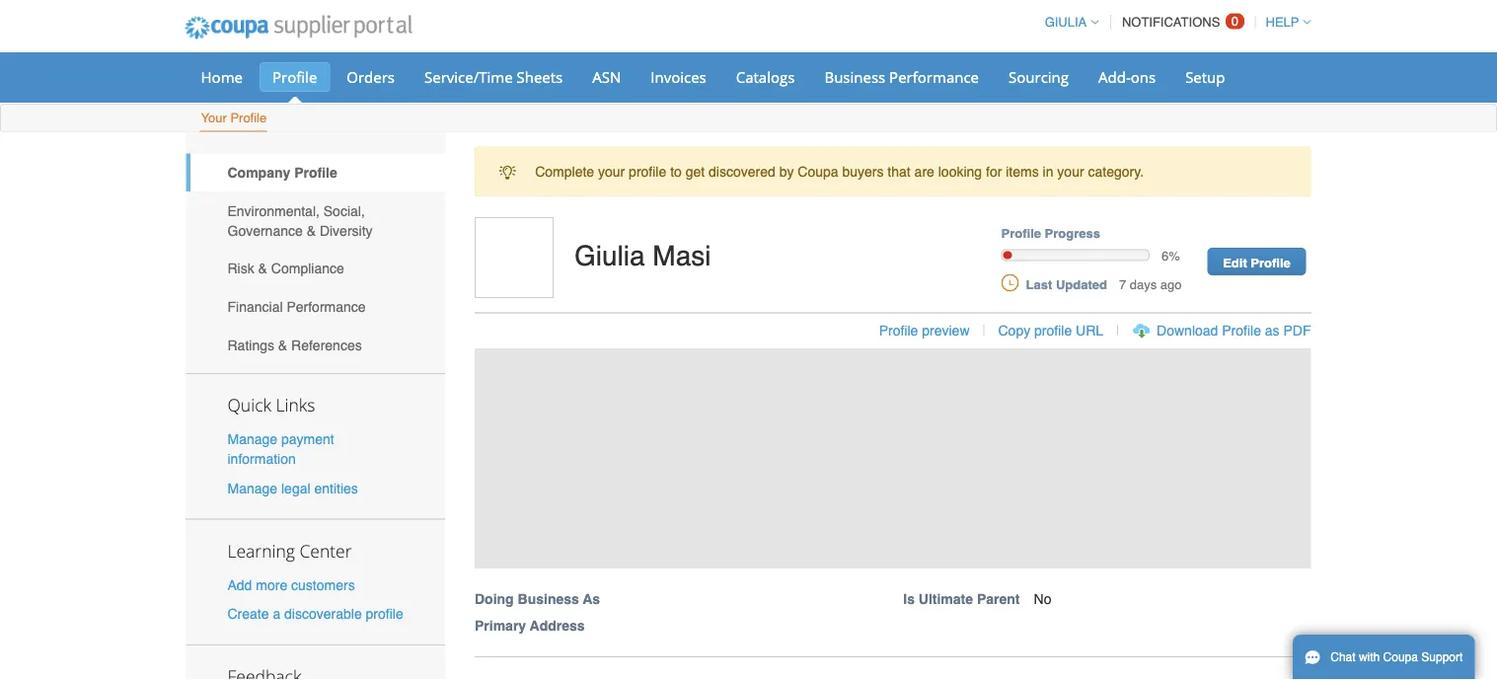 Task type: locate. For each thing, give the bounding box(es) containing it.
2 vertical spatial &
[[278, 337, 287, 353]]

& right risk
[[258, 261, 267, 277]]

giulia up the "sourcing"
[[1045, 15, 1087, 30]]

2 horizontal spatial profile
[[1035, 322, 1072, 338]]

doing
[[475, 591, 514, 607]]

manage payment information
[[228, 431, 334, 467]]

&
[[307, 223, 316, 238], [258, 261, 267, 277], [278, 337, 287, 353]]

financial
[[228, 299, 283, 315]]

0 vertical spatial &
[[307, 223, 316, 238]]

0 horizontal spatial giulia
[[574, 240, 645, 272]]

1 horizontal spatial your
[[1058, 164, 1084, 179]]

setup link
[[1173, 62, 1238, 92]]

ratings & references link
[[186, 326, 445, 364]]

notifications
[[1122, 15, 1220, 30]]

0 horizontal spatial profile
[[366, 606, 403, 622]]

1 vertical spatial business
[[518, 591, 579, 607]]

category.
[[1088, 164, 1144, 179]]

1 horizontal spatial performance
[[889, 67, 979, 87]]

add more customers
[[228, 577, 355, 593]]

1 vertical spatial coupa
[[1384, 651, 1418, 664]]

social,
[[324, 203, 365, 219]]

profile right your
[[230, 111, 267, 125]]

giulia inside navigation
[[1045, 15, 1087, 30]]

1 horizontal spatial coupa
[[1384, 651, 1418, 664]]

0 vertical spatial manage
[[228, 431, 277, 447]]

profile right discoverable
[[366, 606, 403, 622]]

0 horizontal spatial &
[[258, 261, 267, 277]]

company profile
[[228, 165, 337, 180]]

2 manage from the top
[[228, 480, 277, 496]]

0 horizontal spatial business
[[518, 591, 579, 607]]

address
[[530, 618, 585, 634]]

compliance
[[271, 261, 344, 277]]

discovered
[[709, 164, 776, 179]]

profile inside alert
[[629, 164, 667, 179]]

payment
[[281, 431, 334, 447]]

0 vertical spatial giulia
[[1045, 15, 1087, 30]]

profile
[[272, 67, 317, 87], [230, 111, 267, 125], [294, 165, 337, 180], [1001, 225, 1041, 240], [1251, 255, 1291, 270], [879, 322, 918, 338], [1222, 322, 1261, 338]]

performance up references on the left of the page
[[287, 299, 366, 315]]

1 vertical spatial performance
[[287, 299, 366, 315]]

coupa supplier portal image
[[171, 3, 426, 52]]

giulia left masi
[[574, 240, 645, 272]]

7
[[1119, 277, 1126, 292]]

service/time sheets
[[424, 67, 563, 87]]

0 vertical spatial profile
[[629, 164, 667, 179]]

manage inside manage payment information
[[228, 431, 277, 447]]

business inside 'giulia masi' 'banner'
[[518, 591, 579, 607]]

profile link
[[260, 62, 330, 92]]

profile left as
[[1222, 322, 1261, 338]]

looking
[[938, 164, 982, 179]]

giulia inside 'banner'
[[574, 240, 645, 272]]

& for references
[[278, 337, 287, 353]]

invoices link
[[638, 62, 719, 92]]

create a discoverable profile
[[228, 606, 403, 622]]

2 vertical spatial profile
[[366, 606, 403, 622]]

learning
[[228, 539, 295, 562]]

discoverable
[[284, 606, 362, 622]]

1 vertical spatial giulia
[[574, 240, 645, 272]]

setup
[[1186, 67, 1225, 87]]

& left the diversity
[[307, 223, 316, 238]]

parent
[[977, 591, 1020, 607]]

with
[[1359, 651, 1380, 664]]

last
[[1026, 277, 1053, 292]]

coupa right by
[[798, 164, 839, 179]]

your profile
[[201, 111, 267, 125]]

service/time sheets link
[[412, 62, 576, 92]]

1 vertical spatial manage
[[228, 480, 277, 496]]

1 horizontal spatial giulia
[[1045, 15, 1087, 30]]

progress
[[1045, 225, 1101, 240]]

0 horizontal spatial performance
[[287, 299, 366, 315]]

profile left to
[[629, 164, 667, 179]]

7 days ago
[[1119, 277, 1182, 292]]

chat with coupa support
[[1331, 651, 1463, 664]]

buyers
[[842, 164, 884, 179]]

edit profile
[[1223, 255, 1291, 270]]

profile
[[629, 164, 667, 179], [1035, 322, 1072, 338], [366, 606, 403, 622]]

profile progress
[[1001, 225, 1101, 240]]

entities
[[314, 480, 358, 496]]

performance
[[889, 67, 979, 87], [287, 299, 366, 315]]

1 vertical spatial &
[[258, 261, 267, 277]]

your right the complete
[[598, 164, 625, 179]]

2 horizontal spatial &
[[307, 223, 316, 238]]

1 horizontal spatial business
[[825, 67, 886, 87]]

& inside environmental, social, governance & diversity
[[307, 223, 316, 238]]

as
[[1265, 322, 1280, 338]]

0 horizontal spatial coupa
[[798, 164, 839, 179]]

profile inside button
[[1222, 322, 1261, 338]]

0 vertical spatial performance
[[889, 67, 979, 87]]

help
[[1266, 15, 1300, 30]]

manage up information
[[228, 431, 277, 447]]

manage legal entities
[[228, 480, 358, 496]]

risk & compliance link
[[186, 250, 445, 288]]

copy
[[998, 322, 1031, 338]]

links
[[276, 393, 315, 417]]

that
[[888, 164, 911, 179]]

company
[[228, 165, 290, 180]]

1 horizontal spatial &
[[278, 337, 287, 353]]

profile left url
[[1035, 322, 1072, 338]]

manage down information
[[228, 480, 277, 496]]

for
[[986, 164, 1002, 179]]

diversity
[[320, 223, 373, 238]]

complete your profile to get discovered by coupa buyers that are looking for items in your category.
[[535, 164, 1144, 179]]

giulia for giulia masi
[[574, 240, 645, 272]]

in
[[1043, 164, 1054, 179]]

& right ratings at left
[[278, 337, 287, 353]]

coupa
[[798, 164, 839, 179], [1384, 651, 1418, 664]]

days
[[1130, 277, 1157, 292]]

create
[[228, 606, 269, 622]]

1 manage from the top
[[228, 431, 277, 447]]

profile left preview
[[879, 322, 918, 338]]

business right the catalogs
[[825, 67, 886, 87]]

as
[[583, 591, 600, 607]]

0 horizontal spatial your
[[598, 164, 625, 179]]

chat
[[1331, 651, 1356, 664]]

profile preview link
[[879, 322, 970, 338]]

risk & compliance
[[228, 261, 344, 277]]

performance up are
[[889, 67, 979, 87]]

coupa inside alert
[[798, 164, 839, 179]]

navigation
[[1036, 3, 1311, 41]]

service/time
[[424, 67, 513, 87]]

asn
[[592, 67, 621, 87]]

manage legal entities link
[[228, 480, 358, 496]]

profile down coupa supplier portal image
[[272, 67, 317, 87]]

no
[[1034, 591, 1052, 607]]

governance
[[228, 223, 303, 238]]

home
[[201, 67, 243, 87]]

environmental, social, governance & diversity
[[228, 203, 373, 238]]

sourcing link
[[996, 62, 1082, 92]]

coupa right with on the bottom right of page
[[1384, 651, 1418, 664]]

environmental, social, governance & diversity link
[[186, 192, 445, 250]]

0 vertical spatial coupa
[[798, 164, 839, 179]]

primary address
[[475, 618, 585, 634]]

giulia masi image
[[475, 217, 554, 298]]

edit
[[1223, 255, 1247, 270]]

1 horizontal spatial profile
[[629, 164, 667, 179]]

1 vertical spatial profile
[[1035, 322, 1072, 338]]

business up address
[[518, 591, 579, 607]]

a
[[273, 606, 281, 622]]

risk
[[228, 261, 254, 277]]

your right the in
[[1058, 164, 1084, 179]]

help link
[[1257, 15, 1311, 30]]

giulia link
[[1036, 15, 1099, 30]]



Task type: vqa. For each thing, say whether or not it's contained in the screenshot.
the top the Manage
yes



Task type: describe. For each thing, give the bounding box(es) containing it.
ago
[[1161, 277, 1182, 292]]

ultimate
[[919, 591, 973, 607]]

learning center
[[228, 539, 352, 562]]

profile inside button
[[1035, 322, 1072, 338]]

1 your from the left
[[598, 164, 625, 179]]

asn link
[[580, 62, 634, 92]]

6%
[[1162, 249, 1180, 264]]

environmental,
[[228, 203, 320, 219]]

pdf
[[1284, 322, 1311, 338]]

background image
[[475, 349, 1311, 569]]

are
[[915, 164, 935, 179]]

download
[[1157, 322, 1218, 338]]

support
[[1422, 651, 1463, 664]]

financial performance
[[228, 299, 366, 315]]

updated
[[1056, 277, 1107, 292]]

orders
[[347, 67, 395, 87]]

manage payment information link
[[228, 431, 334, 467]]

quick
[[228, 393, 271, 417]]

add more customers link
[[228, 577, 355, 593]]

legal
[[281, 480, 311, 496]]

edit profile link
[[1208, 248, 1306, 275]]

ons
[[1131, 67, 1156, 87]]

last updated
[[1026, 277, 1107, 292]]

download profile as pdf button
[[1157, 320, 1311, 340]]

is
[[903, 591, 915, 607]]

0
[[1232, 14, 1239, 29]]

catalogs
[[736, 67, 795, 87]]

masi
[[653, 240, 711, 272]]

by
[[779, 164, 794, 179]]

download profile as pdf
[[1157, 322, 1311, 338]]

performance for financial performance
[[287, 299, 366, 315]]

quick links
[[228, 393, 315, 417]]

add-
[[1099, 67, 1131, 87]]

profile right the edit
[[1251, 255, 1291, 270]]

customers
[[291, 577, 355, 593]]

complete your profile to get discovered by coupa buyers that are looking for items in your category. alert
[[475, 147, 1311, 196]]

items
[[1006, 164, 1039, 179]]

profile left progress
[[1001, 225, 1041, 240]]

company profile link
[[186, 153, 445, 192]]

doing business as
[[475, 591, 600, 607]]

ratings & references
[[228, 337, 362, 353]]

& for compliance
[[258, 261, 267, 277]]

performance for business performance
[[889, 67, 979, 87]]

financial performance link
[[186, 288, 445, 326]]

is ultimate parent
[[903, 591, 1020, 607]]

sheets
[[517, 67, 563, 87]]

0 vertical spatial business
[[825, 67, 886, 87]]

catalogs link
[[723, 62, 808, 92]]

profile up social,
[[294, 165, 337, 180]]

giulia for giulia
[[1045, 15, 1087, 30]]

get
[[686, 164, 705, 179]]

information
[[228, 451, 296, 467]]

manage for manage payment information
[[228, 431, 277, 447]]

navigation containing notifications 0
[[1036, 3, 1311, 41]]

orders link
[[334, 62, 408, 92]]

primary
[[475, 618, 526, 634]]

profile preview
[[879, 322, 970, 338]]

home link
[[188, 62, 256, 92]]

create a discoverable profile link
[[228, 606, 403, 622]]

center
[[300, 539, 352, 562]]

more
[[256, 577, 287, 593]]

sourcing
[[1009, 67, 1069, 87]]

your profile link
[[200, 106, 268, 132]]

invoices
[[651, 67, 707, 87]]

manage for manage legal entities
[[228, 480, 277, 496]]

chat with coupa support button
[[1293, 635, 1475, 680]]

notifications 0
[[1122, 14, 1239, 30]]

giulia masi banner
[[468, 217, 1332, 658]]

url
[[1076, 322, 1104, 338]]

copy profile url
[[998, 322, 1104, 338]]

add-ons link
[[1086, 62, 1169, 92]]

coupa inside button
[[1384, 651, 1418, 664]]

preview
[[922, 322, 970, 338]]

2 your from the left
[[1058, 164, 1084, 179]]

business performance link
[[812, 62, 992, 92]]

giulia masi
[[574, 240, 711, 272]]

to
[[670, 164, 682, 179]]

copy profile url button
[[998, 320, 1104, 340]]



